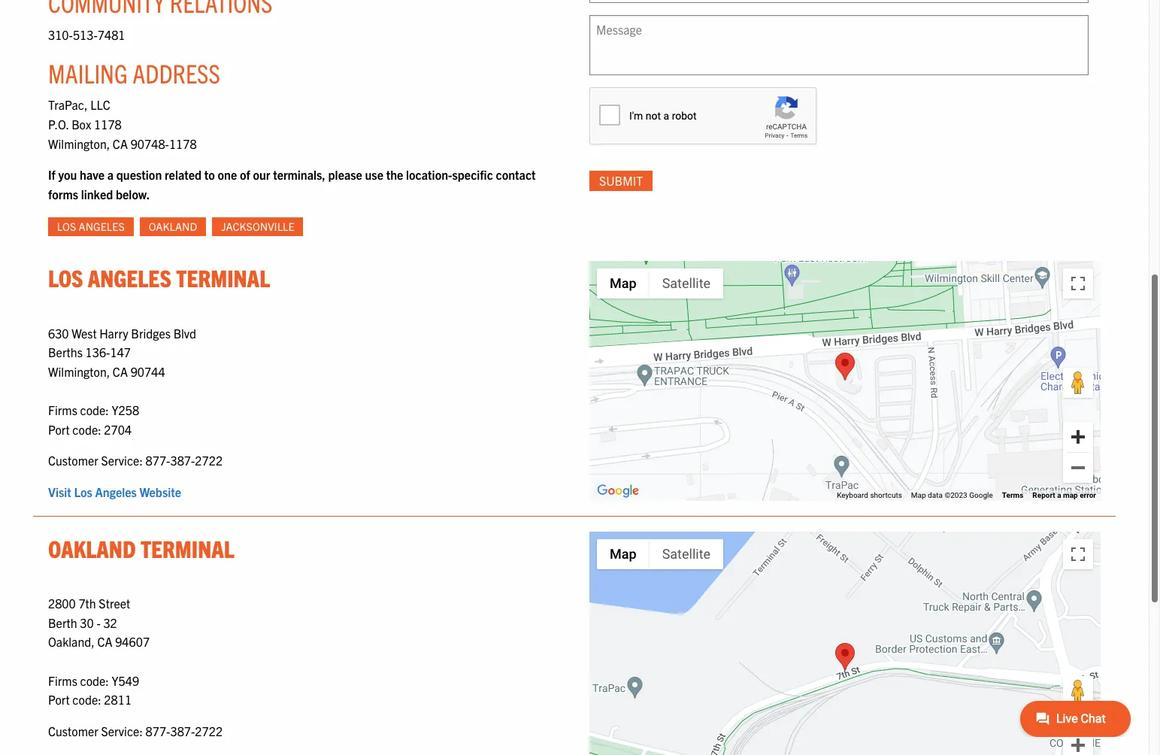 Task type: locate. For each thing, give the bounding box(es) containing it.
1 vertical spatial map button
[[597, 539, 649, 569]]

1 wilmington, from the top
[[48, 136, 110, 151]]

1 vertical spatial port
[[48, 692, 70, 707]]

1 vertical spatial ca
[[113, 364, 128, 379]]

0 vertical spatial menu bar
[[597, 269, 723, 299]]

you
[[58, 167, 77, 182]]

satellite button
[[649, 269, 723, 299], [649, 539, 723, 569]]

ca
[[113, 136, 128, 151], [113, 364, 128, 379], [97, 634, 112, 649]]

los up 630
[[48, 263, 83, 292]]

877- for terminal
[[146, 723, 170, 738]]

code: up 2704
[[80, 402, 109, 417]]

report a map error
[[1033, 491, 1096, 499]]

report a map error link
[[1033, 491, 1096, 499]]

please
[[328, 167, 362, 182]]

1 horizontal spatial a
[[1058, 491, 1062, 499]]

oakland inside oakland link
[[149, 220, 197, 233]]

1 387- from the top
[[170, 453, 195, 468]]

0 vertical spatial 1178
[[94, 117, 122, 132]]

firms for oakland terminal
[[48, 673, 77, 688]]

satellite button for oakland terminal
[[649, 539, 723, 569]]

firms inside firms code:  y258 port code:  2704
[[48, 402, 77, 417]]

map button
[[597, 269, 649, 299], [597, 539, 649, 569]]

firms code:  y258 port code:  2704
[[48, 402, 139, 437]]

berths
[[48, 345, 83, 360]]

1 horizontal spatial 1178
[[169, 136, 197, 151]]

oakland down below.
[[149, 220, 197, 233]]

los angeles terminal
[[48, 263, 270, 292]]

Message text field
[[590, 15, 1089, 75]]

angeles for los angeles
[[79, 220, 125, 233]]

customer service: 877-387-2722 down 2704
[[48, 453, 223, 468]]

©2023
[[945, 491, 968, 499]]

1 vertical spatial 2722
[[195, 723, 223, 738]]

0 vertical spatial map button
[[597, 269, 649, 299]]

0 vertical spatial satellite
[[662, 275, 711, 291]]

firms
[[48, 402, 77, 417], [48, 673, 77, 688]]

ca inside 'trapac, llc p.o. box 1178 wilmington, ca 90748-1178'
[[113, 136, 128, 151]]

jacksonville
[[221, 220, 295, 233]]

firms code:  y549 port code:  2811
[[48, 673, 139, 707]]

630 west harry bridges blvd berths 136-147 wilmington, ca 90744
[[48, 325, 196, 379]]

0 vertical spatial wilmington,
[[48, 136, 110, 151]]

0 horizontal spatial oakland
[[48, 533, 136, 562]]

a
[[107, 167, 114, 182], [1058, 491, 1062, 499]]

2 menu bar from the top
[[597, 539, 723, 569]]

2 wilmington, from the top
[[48, 364, 110, 379]]

7481
[[98, 27, 125, 42]]

0 vertical spatial a
[[107, 167, 114, 182]]

1 vertical spatial menu bar
[[597, 539, 723, 569]]

ca down 32
[[97, 634, 112, 649]]

code: left 2704
[[72, 422, 101, 437]]

32
[[103, 615, 117, 630]]

have
[[80, 167, 105, 182]]

1 satellite button from the top
[[649, 269, 723, 299]]

1 vertical spatial 387-
[[170, 723, 195, 738]]

mailing address
[[48, 57, 220, 89]]

1178 down llc
[[94, 117, 122, 132]]

specific
[[452, 167, 493, 182]]

2 387- from the top
[[170, 723, 195, 738]]

terminal down "jacksonville" "link"
[[176, 263, 270, 292]]

map region for oakland terminal
[[535, 435, 1113, 755]]

angeles left the website
[[95, 484, 137, 499]]

map region for los angeles terminal
[[520, 225, 1160, 610]]

port inside firms code:  y258 port code:  2704
[[48, 422, 70, 437]]

terminals,
[[273, 167, 326, 182]]

0 vertical spatial firms
[[48, 402, 77, 417]]

0 vertical spatial ca
[[113, 136, 128, 151]]

west
[[72, 325, 97, 340]]

customer up visit
[[48, 453, 98, 468]]

0 vertical spatial map
[[610, 275, 637, 291]]

keyboard shortcuts button
[[837, 490, 902, 501]]

1 menu bar from the top
[[597, 269, 723, 299]]

map for oakland terminal
[[610, 546, 637, 562]]

2 customer service: 877-387-2722 from the top
[[48, 723, 223, 738]]

1 vertical spatial wilmington,
[[48, 364, 110, 379]]

service:
[[101, 453, 143, 468], [101, 723, 143, 738]]

1 port from the top
[[48, 422, 70, 437]]

if you have a question related to one of our terminals, please use the location-specific contact forms linked below.
[[48, 167, 536, 201]]

data
[[928, 491, 943, 499]]

0 vertical spatial 2722
[[195, 453, 223, 468]]

firms inside firms code:  y549 port code:  2811
[[48, 673, 77, 688]]

if
[[48, 167, 55, 182]]

map for los angeles terminal
[[610, 275, 637, 291]]

code:
[[80, 402, 109, 417], [72, 422, 101, 437], [80, 673, 109, 688], [72, 692, 101, 707]]

customer service: 877-387-2722 for terminal
[[48, 723, 223, 738]]

box
[[72, 117, 91, 132]]

los
[[57, 220, 76, 233], [48, 263, 83, 292], [74, 484, 92, 499]]

oakland
[[149, 220, 197, 233], [48, 533, 136, 562]]

0 vertical spatial los
[[57, 220, 76, 233]]

terms
[[1002, 491, 1024, 499]]

Your Email text field
[[590, 0, 1089, 3]]

google image
[[593, 481, 643, 501]]

customer
[[48, 453, 98, 468], [48, 723, 98, 738]]

0 vertical spatial oakland
[[149, 220, 197, 233]]

oakland terminal
[[48, 533, 235, 562]]

None submit
[[590, 170, 653, 191]]

mailing
[[48, 57, 128, 89]]

wilmington, down the berths
[[48, 364, 110, 379]]

1 vertical spatial service:
[[101, 723, 143, 738]]

code: left 2811
[[72, 692, 101, 707]]

menu bar
[[597, 269, 723, 299], [597, 539, 723, 569]]

wilmington, inside 'trapac, llc p.o. box 1178 wilmington, ca 90748-1178'
[[48, 136, 110, 151]]

2 2722 from the top
[[195, 723, 223, 738]]

of
[[240, 167, 250, 182]]

satellite button for los angeles terminal
[[649, 269, 723, 299]]

2722 for angeles
[[195, 453, 223, 468]]

2722
[[195, 453, 223, 468], [195, 723, 223, 738]]

0 vertical spatial customer
[[48, 453, 98, 468]]

map region
[[520, 225, 1160, 610], [535, 435, 1113, 755]]

1 horizontal spatial oakland
[[149, 220, 197, 233]]

terminal down the website
[[141, 533, 235, 562]]

port
[[48, 422, 70, 437], [48, 692, 70, 707]]

1 vertical spatial angeles
[[88, 263, 171, 292]]

oakland up 7th
[[48, 533, 136, 562]]

service: for terminal
[[101, 723, 143, 738]]

ca down 147
[[113, 364, 128, 379]]

1178 up the related
[[169, 136, 197, 151]]

1 vertical spatial customer service: 877-387-2722
[[48, 723, 223, 738]]

2 satellite button from the top
[[649, 539, 723, 569]]

310-
[[48, 27, 73, 42]]

2 firms from the top
[[48, 673, 77, 688]]

2 877- from the top
[[146, 723, 170, 738]]

firms down oakland, at the left
[[48, 673, 77, 688]]

0 vertical spatial 387-
[[170, 453, 195, 468]]

877-
[[146, 453, 170, 468], [146, 723, 170, 738]]

one
[[218, 167, 237, 182]]

los inside the los angeles link
[[57, 220, 76, 233]]

1 vertical spatial satellite button
[[649, 539, 723, 569]]

0 vertical spatial customer service: 877-387-2722
[[48, 453, 223, 468]]

a right have
[[107, 167, 114, 182]]

1 vertical spatial 877-
[[146, 723, 170, 738]]

customer service: 877-387-2722
[[48, 453, 223, 468], [48, 723, 223, 738]]

2 customer from the top
[[48, 723, 98, 738]]

2 map button from the top
[[597, 539, 649, 569]]

angeles
[[79, 220, 125, 233], [88, 263, 171, 292], [95, 484, 137, 499]]

30
[[80, 615, 94, 630]]

use
[[365, 167, 384, 182]]

port left 2811
[[48, 692, 70, 707]]

customer service: 877-387-2722 down 2811
[[48, 723, 223, 738]]

0 vertical spatial service:
[[101, 453, 143, 468]]

customer down firms code:  y549 port code:  2811
[[48, 723, 98, 738]]

1 vertical spatial firms
[[48, 673, 77, 688]]

los down forms
[[57, 220, 76, 233]]

service: down 2811
[[101, 723, 143, 738]]

1 customer service: 877-387-2722 from the top
[[48, 453, 223, 468]]

2 satellite from the top
[[662, 546, 711, 562]]

ca inside 630 west harry bridges blvd berths 136-147 wilmington, ca 90744
[[113, 364, 128, 379]]

0 vertical spatial port
[[48, 422, 70, 437]]

jacksonville link
[[212, 217, 303, 236]]

1 vertical spatial oakland
[[48, 533, 136, 562]]

map button for oakland terminal
[[597, 539, 649, 569]]

0 vertical spatial angeles
[[79, 220, 125, 233]]

code: up 2811
[[80, 673, 109, 688]]

to
[[204, 167, 215, 182]]

service: for angeles
[[101, 453, 143, 468]]

2 vertical spatial ca
[[97, 634, 112, 649]]

wilmington, down box
[[48, 136, 110, 151]]

terminal
[[176, 263, 270, 292], [141, 533, 235, 562]]

angeles up harry
[[88, 263, 171, 292]]

los right visit
[[74, 484, 92, 499]]

2 service: from the top
[[101, 723, 143, 738]]

513-
[[73, 27, 98, 42]]

berth
[[48, 615, 77, 630]]

1 2722 from the top
[[195, 453, 223, 468]]

visit los angeles website link
[[48, 484, 181, 499]]

1 vertical spatial los
[[48, 263, 83, 292]]

angeles down linked
[[79, 220, 125, 233]]

1 vertical spatial satellite
[[662, 546, 711, 562]]

877- for angeles
[[146, 453, 170, 468]]

port inside firms code:  y549 port code:  2811
[[48, 692, 70, 707]]

2 port from the top
[[48, 692, 70, 707]]

0 vertical spatial 877-
[[146, 453, 170, 468]]

1 satellite from the top
[[662, 275, 711, 291]]

a left the map
[[1058, 491, 1062, 499]]

2 vertical spatial map
[[610, 546, 637, 562]]

los for los angeles terminal
[[48, 263, 83, 292]]

firms down the berths
[[48, 402, 77, 417]]

387- for terminal
[[170, 723, 195, 738]]

0 horizontal spatial a
[[107, 167, 114, 182]]

menu bar for oakland terminal
[[597, 539, 723, 569]]

387-
[[170, 453, 195, 468], [170, 723, 195, 738]]

map button for los angeles terminal
[[597, 269, 649, 299]]

ca left 90748-
[[113, 136, 128, 151]]

1 map button from the top
[[597, 269, 649, 299]]

question
[[116, 167, 162, 182]]

1 877- from the top
[[146, 453, 170, 468]]

1 customer from the top
[[48, 453, 98, 468]]

service: down 2704
[[101, 453, 143, 468]]

oakland link
[[140, 217, 206, 236]]

1 service: from the top
[[101, 453, 143, 468]]

0 vertical spatial terminal
[[176, 263, 270, 292]]

port left 2704
[[48, 422, 70, 437]]

menu bar for los angeles terminal
[[597, 269, 723, 299]]

0 vertical spatial satellite button
[[649, 269, 723, 299]]

1 firms from the top
[[48, 402, 77, 417]]

1 vertical spatial customer
[[48, 723, 98, 738]]

related
[[165, 167, 202, 182]]

satellite
[[662, 275, 711, 291], [662, 546, 711, 562]]



Task type: vqa. For each thing, say whether or not it's contained in the screenshot.
P.O.
yes



Task type: describe. For each thing, give the bounding box(es) containing it.
2722 for terminal
[[195, 723, 223, 738]]

satellite for los angeles terminal
[[662, 275, 711, 291]]

customer for los
[[48, 453, 98, 468]]

port for los angeles terminal
[[48, 422, 70, 437]]

contact
[[496, 167, 536, 182]]

keyboard
[[837, 491, 869, 499]]

7th
[[79, 596, 96, 611]]

oakland for oakland
[[149, 220, 197, 233]]

map
[[1063, 491, 1078, 499]]

angeles for los angeles terminal
[[88, 263, 171, 292]]

our
[[253, 167, 270, 182]]

0 horizontal spatial 1178
[[94, 117, 122, 132]]

y258
[[112, 402, 139, 417]]

1 vertical spatial a
[[1058, 491, 1062, 499]]

terms link
[[1002, 491, 1024, 499]]

forms
[[48, 186, 78, 201]]

error
[[1080, 491, 1096, 499]]

street
[[99, 596, 130, 611]]

147
[[110, 345, 131, 360]]

y549
[[112, 673, 139, 688]]

map data ©2023 google
[[911, 491, 993, 499]]

bridges
[[131, 325, 171, 340]]

blvd
[[173, 325, 196, 340]]

harry
[[99, 325, 128, 340]]

-
[[97, 615, 101, 630]]

136-
[[85, 345, 110, 360]]

the
[[386, 167, 403, 182]]

visit
[[48, 484, 71, 499]]

p.o.
[[48, 117, 69, 132]]

llc
[[90, 97, 110, 112]]

630
[[48, 325, 69, 340]]

1 vertical spatial terminal
[[141, 533, 235, 562]]

90748-
[[131, 136, 169, 151]]

387- for angeles
[[170, 453, 195, 468]]

satellite for oakland terminal
[[662, 546, 711, 562]]

firms for los angeles terminal
[[48, 402, 77, 417]]

address
[[132, 57, 220, 89]]

customer service: 877-387-2722 for angeles
[[48, 453, 223, 468]]

wilmington, inside 630 west harry bridges blvd berths 136-147 wilmington, ca 90744
[[48, 364, 110, 379]]

2704
[[104, 422, 132, 437]]

a inside 'if you have a question related to one of our terminals, please use the location-specific contact forms linked below.'
[[107, 167, 114, 182]]

google
[[969, 491, 993, 499]]

website
[[140, 484, 181, 499]]

2 vertical spatial los
[[74, 484, 92, 499]]

los angeles
[[57, 220, 125, 233]]

trapac,
[[48, 97, 88, 112]]

below.
[[116, 186, 150, 201]]

1 vertical spatial 1178
[[169, 136, 197, 151]]

report
[[1033, 491, 1056, 499]]

2811
[[104, 692, 132, 707]]

1 vertical spatial map
[[911, 491, 926, 499]]

90744
[[131, 364, 165, 379]]

trapac, llc p.o. box 1178 wilmington, ca 90748-1178
[[48, 97, 197, 151]]

ca inside 2800 7th street berth 30 - 32 oakland, ca 94607
[[97, 634, 112, 649]]

keyboard shortcuts
[[837, 491, 902, 499]]

los angeles link
[[48, 217, 134, 236]]

port for oakland terminal
[[48, 692, 70, 707]]

linked
[[81, 186, 113, 201]]

2800 7th street berth 30 - 32 oakland, ca 94607
[[48, 596, 150, 649]]

shortcuts
[[870, 491, 902, 499]]

2800
[[48, 596, 76, 611]]

location-
[[406, 167, 452, 182]]

2 vertical spatial angeles
[[95, 484, 137, 499]]

oakland for oakland terminal
[[48, 533, 136, 562]]

customer for oakland
[[48, 723, 98, 738]]

oakland,
[[48, 634, 95, 649]]

310-513-7481
[[48, 27, 125, 42]]

visit los angeles website
[[48, 484, 181, 499]]

los for los angeles
[[57, 220, 76, 233]]

94607
[[115, 634, 150, 649]]



